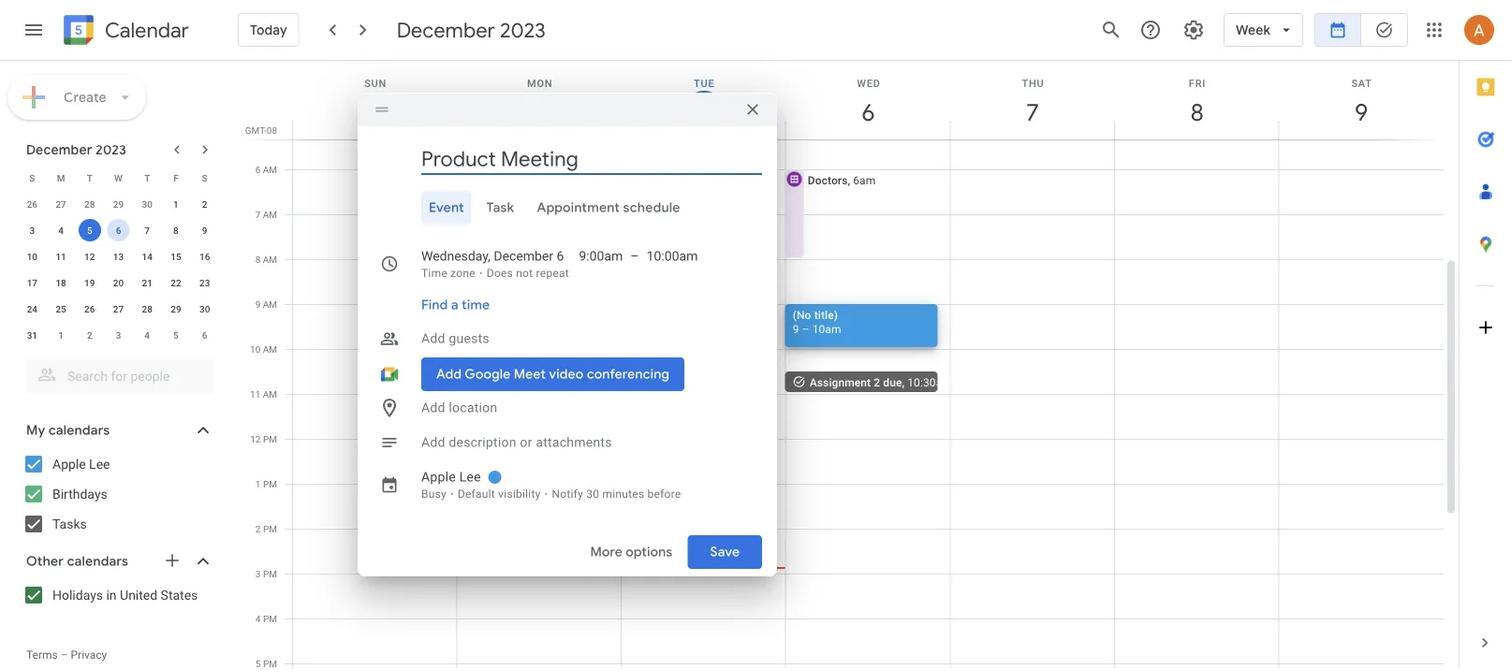 Task type: describe. For each thing, give the bounding box(es) containing it.
meeting with jim 2 – 3pm
[[628, 533, 717, 560]]

4 down 28 element
[[145, 330, 150, 341]]

12 for 12
[[84, 251, 95, 262]]

2 pm
[[255, 523, 277, 535]]

20
[[113, 277, 124, 288]]

5 inside tue 5
[[696, 97, 709, 127]]

2 inside january 2 element
[[87, 330, 92, 341]]

0 horizontal spatial 2023
[[96, 141, 126, 158]]

6 cell
[[104, 217, 133, 243]]

mon
[[527, 77, 553, 89]]

f
[[173, 172, 179, 184]]

today button
[[238, 7, 299, 52]]

sun 3
[[364, 77, 387, 128]]

21 element
[[136, 272, 158, 294]]

event
[[429, 199, 464, 216]]

task
[[487, 199, 514, 216]]

birthdays
[[52, 486, 107, 502]]

add for add description or attachments
[[421, 435, 445, 450]]

30 element
[[193, 298, 216, 320]]

10 for 10 am
[[250, 344, 261, 355]]

9 am
[[255, 299, 277, 310]]

gmt-
[[245, 125, 267, 136]]

– right 9:00am
[[630, 249, 639, 264]]

appointment
[[537, 199, 620, 216]]

6 down 30 element
[[202, 330, 207, 341]]

13
[[113, 251, 124, 262]]

schedule
[[623, 199, 680, 216]]

add other calendars image
[[163, 551, 182, 570]]

add location
[[421, 400, 498, 416]]

pm for 2 pm
[[263, 523, 277, 535]]

find
[[421, 297, 448, 314]]

20 element
[[107, 272, 130, 294]]

title)
[[814, 309, 838, 322]]

row containing 17
[[18, 270, 219, 296]]

11 am
[[250, 389, 277, 400]]

default
[[458, 488, 495, 501]]

31 element
[[21, 324, 43, 346]]

29 for 29 element
[[171, 303, 181, 315]]

11 element
[[50, 245, 72, 268]]

9 link
[[1340, 91, 1383, 134]]

1 horizontal spatial apple lee
[[421, 470, 481, 485]]

terms link
[[26, 649, 58, 662]]

gmt-08
[[245, 125, 277, 136]]

14 element
[[136, 245, 158, 268]]

am for 9 am
[[263, 299, 277, 310]]

10 am
[[250, 344, 277, 355]]

sat
[[1351, 77, 1372, 89]]

0 horizontal spatial ,
[[848, 174, 850, 187]]

date_range button
[[1315, 7, 1361, 52]]

1 for 1 pm
[[255, 478, 261, 490]]

january 2 element
[[78, 324, 101, 346]]

add for add guests
[[421, 331, 445, 346]]

0 horizontal spatial december 2023
[[26, 141, 126, 158]]

7 column header
[[950, 61, 1115, 140]]

2 left due
[[874, 376, 880, 389]]

row containing 26
[[18, 191, 219, 217]]

fri 8
[[1189, 77, 1206, 128]]

pm for 4 pm
[[263, 613, 277, 625]]

notify 30 minutes before
[[552, 488, 681, 501]]

7 am
[[255, 209, 277, 220]]

wed
[[857, 77, 881, 89]]

29 for november 29 element
[[113, 198, 124, 210]]

8 column header
[[1114, 61, 1279, 140]]

8 link
[[1176, 91, 1219, 134]]

am for 11 am
[[263, 389, 277, 400]]

12 pm
[[250, 434, 277, 445]]

17
[[27, 277, 37, 288]]

appointment schedule
[[537, 199, 680, 216]]

5 for 'january 5' element
[[173, 330, 179, 341]]

2 horizontal spatial 30
[[586, 488, 599, 501]]

4 pm
[[255, 613, 277, 625]]

23 element
[[193, 272, 216, 294]]

before
[[647, 488, 681, 501]]

task_alt button
[[1361, 7, 1408, 52]]

does
[[487, 267, 513, 280]]

6 am
[[255, 164, 277, 175]]

8 for 8
[[173, 225, 179, 236]]

november 30 element
[[136, 193, 158, 215]]

19
[[84, 277, 95, 288]]

10 element
[[21, 245, 43, 268]]

6am
[[853, 174, 876, 187]]

add description or attachments
[[421, 435, 612, 450]]

row containing 31
[[18, 322, 219, 348]]

7 for 7 am
[[255, 209, 261, 220]]

4 link
[[518, 91, 561, 134]]

november 26 element
[[21, 193, 43, 215]]

location
[[449, 400, 498, 416]]

row containing 10
[[18, 243, 219, 270]]

january 4 element
[[136, 324, 158, 346]]

row containing 3
[[18, 217, 219, 243]]

5 column header
[[621, 61, 786, 140]]

calendars for my calendars
[[49, 422, 110, 439]]

10am
[[812, 323, 841, 336]]

1 horizontal spatial apple
[[421, 470, 456, 485]]

guests
[[449, 331, 490, 346]]

calendar element
[[60, 11, 189, 52]]

27 for november 27 element
[[56, 198, 66, 210]]

wed 6
[[857, 77, 881, 128]]

6 column header
[[785, 61, 951, 140]]

7 link
[[1011, 91, 1054, 134]]

thu
[[1022, 77, 1044, 89]]

6 inside wed 6
[[860, 97, 874, 128]]

lee inside my calendars list
[[89, 456, 110, 472]]

calendar heading
[[101, 17, 189, 44]]

meeting
[[628, 533, 670, 546]]

january 6 element
[[193, 324, 216, 346]]

terms
[[26, 649, 58, 662]]

10 for 10
[[27, 251, 37, 262]]

busy
[[421, 488, 447, 501]]

united
[[120, 588, 157, 603]]

privacy link
[[71, 649, 107, 662]]

appointment schedule button
[[529, 191, 688, 225]]

jim
[[697, 533, 717, 546]]

25
[[56, 303, 66, 315]]

10:30am
[[908, 376, 952, 389]]

settings menu image
[[1183, 19, 1205, 41]]

8 for 8 am
[[255, 254, 261, 265]]

3 inside 'element'
[[116, 330, 121, 341]]

row containing 24
[[18, 296, 219, 322]]

28 element
[[136, 298, 158, 320]]

pm for 3 pm
[[263, 568, 277, 580]]

add for add location
[[421, 400, 445, 416]]

24 element
[[21, 298, 43, 320]]

30 for november 30 element
[[142, 198, 152, 210]]

doctors
[[808, 174, 848, 187]]

notify
[[552, 488, 583, 501]]

18 element
[[50, 272, 72, 294]]

26 for the november 26 element
[[27, 198, 37, 210]]

17 element
[[21, 272, 43, 294]]

november 29 element
[[107, 193, 130, 215]]

thu 7
[[1022, 77, 1044, 128]]

add guests button
[[414, 322, 762, 356]]

16
[[199, 251, 210, 262]]

9 inside sat 9
[[1354, 97, 1367, 128]]

31
[[27, 330, 37, 341]]

16 element
[[193, 245, 216, 268]]

8 inside fri 8
[[1189, 97, 1203, 128]]

other calendars button
[[4, 547, 232, 577]]

– inside meeting with jim 2 – 3pm
[[638, 547, 645, 560]]

2 down 1 pm
[[255, 523, 261, 535]]

zone
[[451, 267, 475, 280]]

29 element
[[165, 298, 187, 320]]

or
[[520, 435, 532, 450]]



Task type: locate. For each thing, give the bounding box(es) containing it.
1 horizontal spatial lee
[[459, 470, 481, 485]]

2 inside meeting with jim 2 – 3pm
[[628, 547, 635, 560]]

1 vertical spatial 29
[[171, 303, 181, 315]]

24
[[27, 303, 37, 315]]

29 up 6 cell
[[113, 198, 124, 210]]

7 down november 30 element
[[145, 225, 150, 236]]

event button
[[421, 191, 472, 225]]

7 for 7
[[145, 225, 150, 236]]

18
[[56, 277, 66, 288]]

3 pm from the top
[[263, 523, 277, 535]]

add down add location on the left bottom of the page
[[421, 435, 445, 450]]

0 horizontal spatial 28
[[84, 198, 95, 210]]

row containing s
[[18, 165, 219, 191]]

2 down meeting at left
[[628, 547, 635, 560]]

in
[[106, 588, 117, 603]]

5 down 29 element
[[173, 330, 179, 341]]

calendar
[[105, 17, 189, 44]]

row up january 3 'element'
[[18, 296, 219, 322]]

2023 up w
[[96, 141, 126, 158]]

3
[[367, 97, 381, 128], [30, 225, 35, 236], [116, 330, 121, 341], [255, 568, 261, 580]]

1 horizontal spatial 11
[[250, 389, 261, 400]]

am for 10 am
[[263, 344, 277, 355]]

pm up 4 pm
[[263, 568, 277, 580]]

1 vertical spatial december
[[26, 141, 92, 158]]

pm up 1 pm
[[263, 434, 277, 445]]

row up november 29 element
[[18, 165, 219, 191]]

2 row from the top
[[18, 191, 219, 217]]

10 inside 10 element
[[27, 251, 37, 262]]

3 link
[[354, 91, 397, 134]]

s up the november 26 element
[[29, 172, 35, 184]]

0 horizontal spatial 5
[[87, 225, 92, 236]]

holidays
[[52, 588, 103, 603]]

2 horizontal spatial 8
[[1189, 97, 1203, 128]]

add left location at bottom
[[421, 400, 445, 416]]

tasks
[[52, 516, 87, 532]]

1 vertical spatial 5
[[87, 225, 92, 236]]

None search field
[[0, 352, 232, 393]]

3 up 4 pm
[[255, 568, 261, 580]]

pm down 1 pm
[[263, 523, 277, 535]]

3 am from the top
[[263, 254, 277, 265]]

1 vertical spatial 11
[[250, 389, 261, 400]]

0 vertical spatial 10
[[27, 251, 37, 262]]

create button
[[7, 75, 146, 120]]

1 vertical spatial 10
[[250, 344, 261, 355]]

5 am from the top
[[263, 344, 277, 355]]

2 horizontal spatial 7
[[1025, 97, 1038, 128]]

row up 20 element
[[18, 243, 219, 270]]

12 down 11 am
[[250, 434, 261, 445]]

– right terms
[[61, 649, 68, 662]]

27 element
[[107, 298, 130, 320]]

2 s from the left
[[202, 172, 208, 184]]

wednesday, december 6
[[421, 249, 564, 264]]

row group
[[18, 191, 219, 348]]

1 vertical spatial 2023
[[96, 141, 126, 158]]

1 horizontal spatial 2023
[[500, 17, 546, 43]]

, left 6am on the right top of page
[[848, 174, 850, 187]]

29 down 22
[[171, 303, 181, 315]]

4 am from the top
[[263, 299, 277, 310]]

attachments
[[536, 435, 612, 450]]

9
[[1354, 97, 1367, 128], [202, 225, 207, 236], [255, 299, 261, 310], [793, 323, 799, 336]]

wednesday,
[[421, 249, 491, 264]]

12 element
[[78, 245, 101, 268]]

2 vertical spatial 7
[[145, 225, 150, 236]]

30 right the notify
[[586, 488, 599, 501]]

assignment 2 due , 10:30am
[[810, 376, 952, 389]]

27 down m
[[56, 198, 66, 210]]

3 inside sun 3
[[367, 97, 381, 128]]

1 horizontal spatial 5
[[173, 330, 179, 341]]

1 horizontal spatial 7
[[255, 209, 261, 220]]

30 inside 30 element
[[199, 303, 210, 315]]

,
[[848, 174, 850, 187], [902, 376, 905, 389]]

lee up default
[[459, 470, 481, 485]]

t up november 30 element
[[144, 172, 150, 184]]

30 inside november 30 element
[[142, 198, 152, 210]]

1 horizontal spatial ,
[[902, 376, 905, 389]]

row down w
[[18, 191, 219, 217]]

11 inside grid
[[250, 389, 261, 400]]

26
[[27, 198, 37, 210], [84, 303, 95, 315]]

0 horizontal spatial 27
[[56, 198, 66, 210]]

28 up 5, today element
[[84, 198, 95, 210]]

30 right november 29 element
[[142, 198, 152, 210]]

sat 9
[[1351, 77, 1372, 128]]

assignment
[[810, 376, 871, 389]]

1 horizontal spatial 12
[[250, 434, 261, 445]]

calendars up in
[[67, 553, 128, 570]]

6 up "repeat"
[[557, 249, 564, 264]]

1 horizontal spatial 29
[[171, 303, 181, 315]]

– down meeting at left
[[638, 547, 645, 560]]

1 add from the top
[[421, 331, 445, 346]]

0 vertical spatial 29
[[113, 198, 124, 210]]

calendars right my
[[49, 422, 110, 439]]

1 vertical spatial 1
[[58, 330, 64, 341]]

5 cell
[[75, 217, 104, 243]]

26 down 19
[[84, 303, 95, 315]]

2 vertical spatial december
[[494, 249, 553, 264]]

1 horizontal spatial december 2023
[[397, 17, 546, 43]]

0 horizontal spatial s
[[29, 172, 35, 184]]

8 am
[[255, 254, 277, 265]]

add guests
[[421, 331, 490, 346]]

2 horizontal spatial 5
[[696, 97, 709, 127]]

0 horizontal spatial tab list
[[373, 191, 762, 225]]

7 inside row
[[145, 225, 150, 236]]

3 row from the top
[[18, 217, 219, 243]]

11 inside 'element'
[[56, 251, 66, 262]]

main drawer image
[[22, 19, 45, 41]]

other calendars
[[26, 553, 128, 570]]

2 horizontal spatial 1
[[255, 478, 261, 490]]

11 down 10 am
[[250, 389, 261, 400]]

0 horizontal spatial 29
[[113, 198, 124, 210]]

10 up 11 am
[[250, 344, 261, 355]]

0 horizontal spatial 11
[[56, 251, 66, 262]]

19 element
[[78, 272, 101, 294]]

to element
[[630, 247, 639, 266]]

1 vertical spatial 7
[[255, 209, 261, 220]]

9 inside '(no title) 9 – 10am'
[[793, 323, 799, 336]]

minutes
[[602, 488, 644, 501]]

find a time
[[421, 297, 490, 314]]

1 horizontal spatial t
[[144, 172, 150, 184]]

1 horizontal spatial 26
[[84, 303, 95, 315]]

pm down 3 pm
[[263, 613, 277, 625]]

default visibility
[[458, 488, 541, 501]]

12 up 19
[[84, 251, 95, 262]]

9:00am – 10:00am
[[579, 249, 698, 264]]

–
[[630, 249, 639, 264], [802, 323, 810, 336], [638, 547, 645, 560], [61, 649, 68, 662]]

28 for 28 element
[[142, 303, 152, 315]]

0 horizontal spatial 10
[[27, 251, 37, 262]]

0 vertical spatial december 2023
[[397, 17, 546, 43]]

1 t from the left
[[87, 172, 93, 184]]

1 horizontal spatial 8
[[255, 254, 261, 265]]

12 inside row
[[84, 251, 95, 262]]

grid containing 3
[[240, 61, 1459, 669]]

today
[[250, 22, 287, 38]]

Add title text field
[[421, 145, 762, 173]]

0 vertical spatial 11
[[56, 251, 66, 262]]

1 vertical spatial 27
[[113, 303, 124, 315]]

1 horizontal spatial 10
[[250, 344, 261, 355]]

does not repeat
[[487, 267, 569, 280]]

8
[[1189, 97, 1203, 128], [173, 225, 179, 236], [255, 254, 261, 265]]

7 down thu
[[1025, 97, 1038, 128]]

9 down (no at the top
[[793, 323, 799, 336]]

6 inside cell
[[116, 225, 121, 236]]

1 s from the left
[[29, 172, 35, 184]]

am for 7 am
[[263, 209, 277, 220]]

4 row from the top
[[18, 243, 219, 270]]

0 horizontal spatial 8
[[173, 225, 179, 236]]

15
[[171, 251, 181, 262]]

row
[[18, 165, 219, 191], [18, 191, 219, 217], [18, 217, 219, 243], [18, 243, 219, 270], [18, 270, 219, 296], [18, 296, 219, 322], [18, 322, 219, 348]]

add inside dropdown button
[[421, 331, 445, 346]]

s right f
[[202, 172, 208, 184]]

0 vertical spatial 28
[[84, 198, 95, 210]]

0 vertical spatial 8
[[1189, 97, 1203, 128]]

1 down 12 pm
[[255, 478, 261, 490]]

1 vertical spatial 30
[[199, 303, 210, 315]]

am up '8 am'
[[263, 209, 277, 220]]

7 row from the top
[[18, 322, 219, 348]]

26 for 26 element
[[84, 303, 95, 315]]

0 vertical spatial 26
[[27, 198, 37, 210]]

with
[[673, 533, 695, 546]]

december 2023 up m
[[26, 141, 126, 158]]

terms – privacy
[[26, 649, 107, 662]]

tab list containing event
[[373, 191, 762, 225]]

tue
[[694, 77, 715, 89]]

add down "find"
[[421, 331, 445, 346]]

10 inside grid
[[250, 344, 261, 355]]

1 horizontal spatial 30
[[199, 303, 210, 315]]

1 row from the top
[[18, 165, 219, 191]]

1 horizontal spatial 27
[[113, 303, 124, 315]]

2 vertical spatial 30
[[586, 488, 599, 501]]

january 1 element
[[50, 324, 72, 346]]

11
[[56, 251, 66, 262], [250, 389, 261, 400]]

1 down 25 element
[[58, 330, 64, 341]]

8 inside row
[[173, 225, 179, 236]]

create
[[64, 89, 107, 106]]

0 vertical spatial calendars
[[49, 422, 110, 439]]

6 row from the top
[[18, 296, 219, 322]]

1 vertical spatial add
[[421, 400, 445, 416]]

doctors , 6am
[[808, 174, 876, 187]]

0 horizontal spatial 7
[[145, 225, 150, 236]]

0 horizontal spatial 12
[[84, 251, 95, 262]]

6 am from the top
[[263, 389, 277, 400]]

3pm
[[648, 547, 671, 560]]

3 down sun
[[367, 97, 381, 128]]

5 for 5, today element
[[87, 225, 92, 236]]

am down '8 am'
[[263, 299, 277, 310]]

, left 10:30am on the bottom of page
[[902, 376, 905, 389]]

1 vertical spatial 28
[[142, 303, 152, 315]]

not
[[516, 267, 533, 280]]

22
[[171, 277, 181, 288]]

1 for january 1 element
[[58, 330, 64, 341]]

1 horizontal spatial s
[[202, 172, 208, 184]]

3 up 10 element
[[30, 225, 35, 236]]

6 down gmt- at the top left of page
[[255, 164, 261, 175]]

26 element
[[78, 298, 101, 320]]

0 vertical spatial 27
[[56, 198, 66, 210]]

january 5 element
[[165, 324, 187, 346]]

1 pm
[[255, 478, 277, 490]]

am down 9 am
[[263, 344, 277, 355]]

0 vertical spatial 1
[[173, 198, 179, 210]]

12 for 12 pm
[[250, 434, 261, 445]]

apple up busy
[[421, 470, 456, 485]]

week button
[[1224, 7, 1303, 52]]

0 vertical spatial 30
[[142, 198, 152, 210]]

apple lee up birthdays
[[52, 456, 110, 472]]

2 vertical spatial add
[[421, 435, 445, 450]]

8 down fri
[[1189, 97, 1203, 128]]

(no
[[793, 309, 811, 322]]

11 for 11
[[56, 251, 66, 262]]

task button
[[479, 191, 522, 225]]

0 vertical spatial add
[[421, 331, 445, 346]]

2
[[202, 198, 207, 210], [87, 330, 92, 341], [874, 376, 880, 389], [255, 523, 261, 535], [628, 547, 635, 560]]

28 down 21
[[142, 303, 152, 315]]

w
[[114, 172, 123, 184]]

privacy
[[71, 649, 107, 662]]

0 horizontal spatial apple lee
[[52, 456, 110, 472]]

2 t from the left
[[144, 172, 150, 184]]

1 am from the top
[[263, 164, 277, 175]]

mon 4
[[527, 77, 553, 128]]

4 down 3 pm
[[255, 613, 261, 625]]

row up 27 element
[[18, 270, 219, 296]]

1 vertical spatial ,
[[902, 376, 905, 389]]

1 pm from the top
[[263, 434, 277, 445]]

4 column header
[[457, 61, 622, 140]]

9 inside row
[[202, 225, 207, 236]]

2 pm from the top
[[263, 478, 277, 490]]

27 for 27 element
[[113, 303, 124, 315]]

3 pm
[[255, 568, 277, 580]]

13 element
[[107, 245, 130, 268]]

november 28 element
[[78, 193, 101, 215]]

– down (no at the top
[[802, 323, 810, 336]]

9 down sat
[[1354, 97, 1367, 128]]

my calendars button
[[4, 416, 232, 446]]

december 2023 up mon on the top
[[397, 17, 546, 43]]

0 vertical spatial 2023
[[500, 17, 546, 43]]

row down november 29 element
[[18, 217, 219, 243]]

9 up 10 am
[[255, 299, 261, 310]]

0 vertical spatial 5
[[696, 97, 709, 127]]

apple lee inside my calendars list
[[52, 456, 110, 472]]

calendars inside my calendars dropdown button
[[49, 422, 110, 439]]

am down 08
[[263, 164, 277, 175]]

– inside '(no title) 9 – 10am'
[[802, 323, 810, 336]]

0 vertical spatial ,
[[848, 174, 850, 187]]

7 inside thu 7
[[1025, 97, 1038, 128]]

calendars
[[49, 422, 110, 439], [67, 553, 128, 570]]

add
[[421, 331, 445, 346], [421, 400, 445, 416], [421, 435, 445, 450]]

0 horizontal spatial t
[[87, 172, 93, 184]]

0 vertical spatial 12
[[84, 251, 95, 262]]

28
[[84, 198, 95, 210], [142, 303, 152, 315]]

5 up 12 element
[[87, 225, 92, 236]]

1 horizontal spatial tab list
[[1460, 61, 1511, 617]]

m
[[57, 172, 65, 184]]

t up november 28 element
[[87, 172, 93, 184]]

9 column header
[[1278, 61, 1444, 140]]

5 row from the top
[[18, 270, 219, 296]]

january 3 element
[[107, 324, 130, 346]]

3 down 27 element
[[116, 330, 121, 341]]

26 left november 27 element
[[27, 198, 37, 210]]

(no title) 9 – 10am
[[793, 309, 841, 336]]

5 down tue at the top
[[696, 97, 709, 127]]

1 vertical spatial calendars
[[67, 553, 128, 570]]

0 horizontal spatial apple
[[52, 456, 86, 472]]

task_alt
[[1375, 21, 1394, 39]]

6 down wed
[[860, 97, 874, 128]]

8 up 9 am
[[255, 254, 261, 265]]

november 27 element
[[50, 193, 72, 215]]

0 horizontal spatial 1
[[58, 330, 64, 341]]

5, today element
[[78, 219, 101, 242]]

9 up 16 element
[[202, 225, 207, 236]]

10:00am
[[647, 249, 698, 264]]

my
[[26, 422, 45, 439]]

december 2023 grid
[[18, 165, 219, 348]]

3 add from the top
[[421, 435, 445, 450]]

fri
[[1189, 77, 1206, 89]]

7 down 6 am
[[255, 209, 261, 220]]

tue 5
[[694, 77, 715, 127]]

5 inside cell
[[87, 225, 92, 236]]

0 horizontal spatial lee
[[89, 456, 110, 472]]

Search for people text field
[[37, 360, 202, 393]]

28 for november 28 element
[[84, 198, 95, 210]]

5 pm from the top
[[263, 613, 277, 625]]

2023 up mon on the top
[[500, 17, 546, 43]]

other
[[26, 553, 64, 570]]

due
[[883, 376, 902, 389]]

27 down 20
[[113, 303, 124, 315]]

row group containing 26
[[18, 191, 219, 348]]

23
[[199, 277, 210, 288]]

2 vertical spatial 5
[[173, 330, 179, 341]]

pm up 2 pm on the bottom of page
[[263, 478, 277, 490]]

9:00am
[[579, 249, 623, 264]]

week
[[1236, 22, 1271, 38]]

6 down november 29 element
[[116, 225, 121, 236]]

lee up birthdays
[[89, 456, 110, 472]]

1 inside grid
[[255, 478, 261, 490]]

4 pm from the top
[[263, 568, 277, 580]]

apple
[[52, 456, 86, 472], [421, 470, 456, 485]]

30 for 30 element
[[199, 303, 210, 315]]

10 up 17
[[27, 251, 37, 262]]

am up 12 pm
[[263, 389, 277, 400]]

0 horizontal spatial 26
[[27, 198, 37, 210]]

grid
[[240, 61, 1459, 669]]

calendars inside other calendars dropdown button
[[67, 553, 128, 570]]

25 element
[[50, 298, 72, 320]]

15 element
[[165, 245, 187, 268]]

sun
[[364, 77, 387, 89]]

2 down 26 element
[[87, 330, 92, 341]]

1 vertical spatial 26
[[84, 303, 95, 315]]

am for 8 am
[[263, 254, 277, 265]]

1 vertical spatial 12
[[250, 434, 261, 445]]

1 horizontal spatial 28
[[142, 303, 152, 315]]

1 vertical spatial 8
[[173, 225, 179, 236]]

3 column header
[[292, 61, 457, 140]]

am for 6 am
[[263, 164, 277, 175]]

am down 7 am on the left
[[263, 254, 277, 265]]

calendars for other calendars
[[67, 553, 128, 570]]

30 down 23
[[199, 303, 210, 315]]

1 vertical spatial december 2023
[[26, 141, 126, 158]]

0 horizontal spatial 30
[[142, 198, 152, 210]]

t
[[87, 172, 93, 184], [144, 172, 150, 184]]

my calendars list
[[4, 449, 232, 539]]

1 horizontal spatial 1
[[173, 198, 179, 210]]

8 up 15 element
[[173, 225, 179, 236]]

2 add from the top
[[421, 400, 445, 416]]

2 am from the top
[[263, 209, 277, 220]]

apple up birthdays
[[52, 456, 86, 472]]

6 link
[[847, 91, 890, 134]]

08
[[267, 125, 277, 136]]

14
[[142, 251, 152, 262]]

1 down f
[[173, 198, 179, 210]]

2 vertical spatial 1
[[255, 478, 261, 490]]

apple lee up busy
[[421, 470, 481, 485]]

apple inside my calendars list
[[52, 456, 86, 472]]

pm for 1 pm
[[263, 478, 277, 490]]

5 link
[[682, 91, 726, 134]]

tab list
[[1460, 61, 1511, 617], [373, 191, 762, 225]]

4 inside the mon 4
[[532, 97, 545, 128]]

11 for 11 am
[[250, 389, 261, 400]]

pm for 12 pm
[[263, 434, 277, 445]]

12 inside grid
[[250, 434, 261, 445]]

11 up 18
[[56, 251, 66, 262]]

30
[[142, 198, 152, 210], [199, 303, 210, 315], [586, 488, 599, 501]]

2 vertical spatial 8
[[255, 254, 261, 265]]

row down 27 element
[[18, 322, 219, 348]]

21
[[142, 277, 152, 288]]

2 up 16 element
[[202, 198, 207, 210]]

0 vertical spatial december
[[397, 17, 495, 43]]

4 up 11 'element'
[[58, 225, 64, 236]]

4 down mon on the top
[[532, 97, 545, 128]]

0 vertical spatial 7
[[1025, 97, 1038, 128]]

22 element
[[165, 272, 187, 294]]



Task type: vqa. For each thing, say whether or not it's contained in the screenshot.


